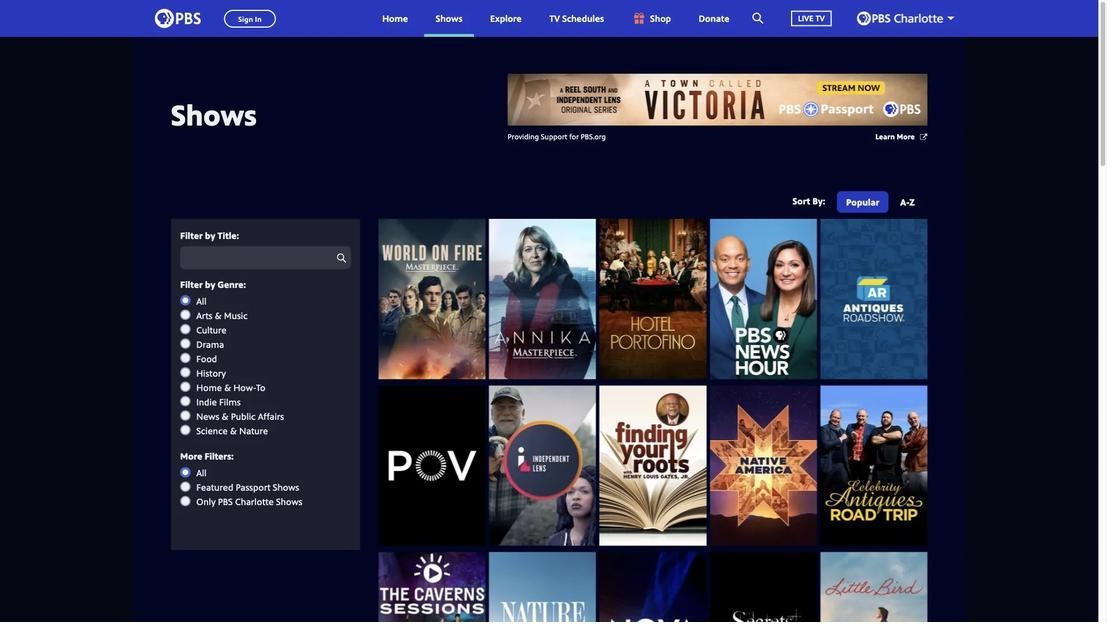 Task type: describe. For each thing, give the bounding box(es) containing it.
annika image
[[489, 219, 596, 380]]

filter by title:
[[180, 229, 239, 242]]

history
[[196, 367, 226, 380]]

pbs
[[218, 496, 233, 508]]

hotel portofino image
[[600, 219, 707, 380]]

filter for filter by title:
[[180, 229, 203, 242]]

live tv link
[[780, 0, 844, 37]]

0 horizontal spatial tv
[[550, 12, 560, 24]]

providing
[[508, 131, 539, 142]]

arts
[[196, 310, 213, 322]]

search image
[[753, 13, 764, 24]]

filter for filter by genre: all arts & music culture drama food history home & how-to indie films news & public affairs science & nature
[[180, 279, 203, 291]]

& down public
[[230, 425, 237, 437]]

learn
[[876, 131, 895, 142]]

affairs
[[258, 411, 284, 423]]

& down films
[[222, 411, 229, 423]]

home link
[[371, 0, 420, 37]]

more inside more filters: all featured passport shows only pbs charlotte shows
[[180, 451, 202, 463]]

pbs charlotte image
[[857, 12, 943, 25]]

news
[[196, 411, 219, 423]]

music
[[224, 310, 248, 322]]

tv schedules link
[[538, 0, 616, 37]]

more filters: element
[[180, 467, 351, 508]]

schedules
[[562, 12, 604, 24]]

pbs image
[[155, 5, 201, 31]]

advertisement region
[[508, 74, 928, 126]]

public
[[231, 411, 256, 423]]

featured
[[196, 482, 233, 494]]

the caverns sessions image
[[379, 553, 486, 623]]

passport
[[236, 482, 271, 494]]

films
[[219, 396, 241, 408]]

filter by genre: all arts & music culture drama food history home & how-to indie films news & public affairs science & nature
[[180, 279, 284, 437]]

sort by: element
[[835, 192, 924, 216]]

shows link
[[424, 0, 474, 37]]

pbs newshour image
[[710, 219, 817, 380]]

pov image
[[379, 386, 486, 547]]

sort
[[793, 195, 811, 207]]

a-
[[901, 196, 910, 208]]

donate
[[699, 12, 730, 24]]

support
[[541, 131, 568, 142]]

more filters: all featured passport shows only pbs charlotte shows
[[180, 451, 303, 508]]

world on fire image
[[379, 219, 486, 380]]

title:
[[218, 229, 239, 242]]

indie
[[196, 396, 217, 408]]

science
[[196, 425, 228, 437]]

pbs.org
[[581, 131, 606, 142]]

by for title:
[[205, 229, 215, 242]]

culture
[[196, 324, 227, 336]]



Task type: vqa. For each thing, say whether or not it's contained in the screenshot.
BBC
no



Task type: locate. For each thing, give the bounding box(es) containing it.
by inside filter by genre: all arts & music culture drama food history home & how-to indie films news & public affairs science & nature
[[205, 279, 215, 291]]

all up arts
[[196, 295, 207, 308]]

secrets of the dead image
[[710, 553, 817, 623]]

learn more link
[[876, 131, 928, 143]]

by for genre:
[[205, 279, 215, 291]]

finding your roots image
[[600, 386, 707, 547]]

0 vertical spatial by
[[205, 229, 215, 242]]

nature
[[239, 425, 268, 437]]

2 filter from the top
[[180, 279, 203, 291]]

providing support for pbs.org
[[508, 131, 606, 142]]

donate link
[[687, 0, 741, 37]]

filter inside filter by genre: all arts & music culture drama food history home & how-to indie films news & public affairs science & nature
[[180, 279, 203, 291]]

home
[[382, 12, 408, 24], [196, 382, 222, 394]]

more right learn
[[897, 131, 915, 142]]

by left title:
[[205, 229, 215, 242]]

native america image
[[710, 386, 817, 547]]

explore
[[490, 12, 522, 24]]

Filter by Title: text field
[[180, 246, 351, 270]]

1 horizontal spatial tv
[[816, 13, 825, 24]]

1 vertical spatial home
[[196, 382, 222, 394]]

all inside more filters: all featured passport shows only pbs charlotte shows
[[196, 467, 207, 480]]

tv left the schedules at the top right
[[550, 12, 560, 24]]

tv schedules
[[550, 12, 604, 24]]

tv
[[550, 12, 560, 24], [816, 13, 825, 24]]

home left shows link
[[382, 12, 408, 24]]

home down "history"
[[196, 382, 222, 394]]

& up films
[[224, 382, 231, 394]]

by
[[205, 229, 215, 242], [205, 279, 215, 291]]

only
[[196, 496, 216, 508]]

0 vertical spatial home
[[382, 12, 408, 24]]

& right arts
[[215, 310, 222, 322]]

2 all from the top
[[196, 467, 207, 480]]

all
[[196, 295, 207, 308], [196, 467, 207, 480]]

nature image
[[489, 553, 596, 623]]

0 horizontal spatial home
[[196, 382, 222, 394]]

1 vertical spatial more
[[180, 451, 202, 463]]

popular
[[846, 196, 880, 208]]

filter by genre: element
[[180, 295, 351, 437]]

2 by from the top
[[205, 279, 215, 291]]

explore link
[[479, 0, 533, 37]]

1 by from the top
[[205, 229, 215, 242]]

shop link
[[620, 0, 683, 37]]

antiques roadshow image
[[821, 219, 928, 380]]

to
[[256, 382, 265, 394]]

1 horizontal spatial more
[[897, 131, 915, 142]]

1 horizontal spatial home
[[382, 12, 408, 24]]

0 horizontal spatial more
[[180, 451, 202, 463]]

1 vertical spatial by
[[205, 279, 215, 291]]

0 vertical spatial more
[[897, 131, 915, 142]]

1 vertical spatial all
[[196, 467, 207, 480]]

&
[[215, 310, 222, 322], [224, 382, 231, 394], [222, 411, 229, 423], [230, 425, 237, 437]]

filters:
[[205, 451, 234, 463]]

little bird image
[[821, 553, 928, 623]]

by left genre:
[[205, 279, 215, 291]]

shows
[[436, 12, 463, 24], [171, 95, 257, 134], [273, 482, 299, 494], [276, 496, 303, 508]]

home inside filter by genre: all arts & music culture drama food history home & how-to indie films news & public affairs science & nature
[[196, 382, 222, 394]]

1 filter from the top
[[180, 229, 203, 242]]

0 vertical spatial filter
[[180, 229, 203, 242]]

filter left title:
[[180, 229, 203, 242]]

a-z
[[901, 196, 915, 208]]

drama
[[196, 338, 224, 351]]

live tv
[[798, 13, 825, 24]]

celebrity antiques road trip image
[[821, 386, 928, 547]]

1 vertical spatial filter
[[180, 279, 203, 291]]

how-
[[234, 382, 256, 394]]

more
[[897, 131, 915, 142], [180, 451, 202, 463]]

more left filters:
[[180, 451, 202, 463]]

learn more
[[876, 131, 915, 142]]

filter up arts
[[180, 279, 203, 291]]

all up the featured
[[196, 467, 207, 480]]

food
[[196, 353, 217, 365]]

for
[[569, 131, 579, 142]]

genre:
[[218, 279, 246, 291]]

all inside filter by genre: all arts & music culture drama food history home & how-to indie films news & public affairs science & nature
[[196, 295, 207, 308]]

z
[[910, 196, 915, 208]]

live
[[798, 13, 814, 24]]

independent lens image
[[489, 386, 596, 547]]

tv right live
[[816, 13, 825, 24]]

sort by:
[[793, 195, 826, 207]]

1 all from the top
[[196, 295, 207, 308]]

nova image
[[600, 553, 707, 623]]

by:
[[813, 195, 826, 207]]

charlotte
[[235, 496, 274, 508]]

filter
[[180, 229, 203, 242], [180, 279, 203, 291]]

0 vertical spatial all
[[196, 295, 207, 308]]

shop
[[650, 12, 671, 24]]



